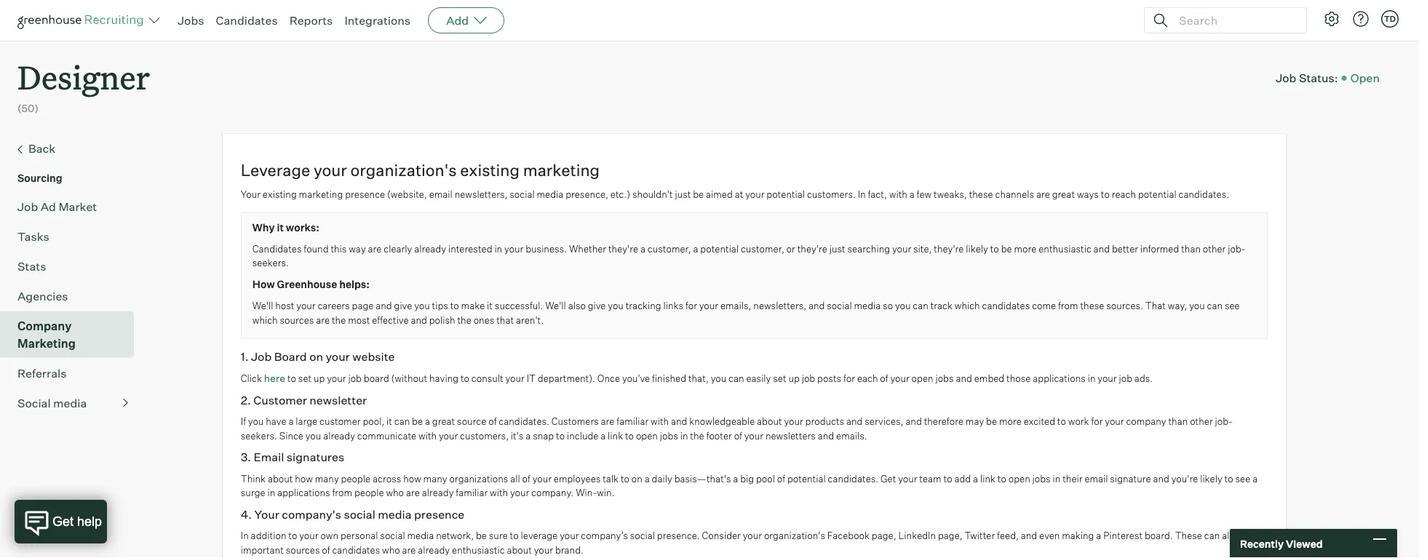 Task type: locate. For each thing, give the bounding box(es) containing it.
we'll
[[252, 300, 273, 312], [545, 300, 566, 312]]

1 vertical spatial candidates.
[[499, 416, 549, 427]]

your left company.
[[510, 487, 529, 499]]

1 page, from the left
[[872, 530, 896, 542]]

about inside in addition to your own personal social media network, be sure to leverage your company's social presence. consider your organization's facebook page, linkedin page, twitter feed, and even making a pinterest board. these can all be important sources of candidates who are already enthusiastic about your brand.
[[507, 544, 532, 556]]

1 horizontal spatial marketing
[[523, 160, 600, 180]]

1 horizontal spatial job
[[251, 349, 272, 364]]

your left business.
[[504, 243, 523, 254]]

set up the 2. customer newsletter
[[298, 373, 312, 384]]

linkedin
[[898, 530, 936, 542]]

2 vertical spatial candidates.
[[828, 473, 878, 484]]

organization's inside in addition to your own personal social media network, be sure to leverage your company's social presence. consider your organization's facebook page, linkedin page, twitter feed, and even making a pinterest board. these can all be important sources of candidates who are already enthusiastic about your brand.
[[764, 530, 825, 542]]

1 vertical spatial email
[[1085, 473, 1108, 484]]

up
[[314, 373, 325, 384], [788, 373, 800, 384]]

sources.
[[1106, 300, 1143, 312]]

your right 4.
[[254, 507, 279, 522]]

your right consider
[[743, 530, 762, 542]]

2 page, from the left
[[938, 530, 962, 542]]

newsletters, inside we'll host your careers page and give you tips to make it successful. we'll also give you tracking links for your emails, newsletters, and social media so you can track which candidates come from these sources. that way, you can see which sources are the most effective and polish the ones that aren't.
[[753, 300, 806, 312]]

give up effective
[[394, 300, 412, 312]]

win-
[[576, 487, 597, 499]]

of
[[880, 373, 888, 384], [488, 416, 497, 427], [734, 430, 742, 441], [522, 473, 530, 484], [777, 473, 785, 484], [322, 544, 330, 556]]

0 vertical spatial email
[[429, 188, 452, 200]]

etc.)
[[610, 188, 630, 200]]

applications right 'those'
[[1033, 373, 1086, 384]]

0 vertical spatial about
[[757, 416, 782, 427]]

1 set from the left
[[298, 373, 312, 384]]

1 vertical spatial open
[[636, 430, 658, 441]]

organization's left facebook
[[764, 530, 825, 542]]

1 horizontal spatial likely
[[1200, 473, 1222, 484]]

2 horizontal spatial open
[[1008, 473, 1030, 484]]

add
[[446, 13, 469, 28]]

these right the tweaks,
[[969, 188, 993, 200]]

2 horizontal spatial it
[[487, 300, 493, 312]]

1 vertical spatial sources
[[286, 544, 320, 556]]

up left posts
[[788, 373, 800, 384]]

a down your existing marketing presence (website, email newsletters, social media presence, etc.) shouldn't just be aimed at your potential customers. in fact, with a few tweaks, these channels are great ways to reach potential candidates.
[[693, 243, 698, 254]]

seekers. inside candidates found this way are clearly already interested in your business. whether they're a customer, a potential customer, or they're just searching your site, they're likely to be more enthusiastic and better informed than other job- seekers.
[[252, 257, 289, 269]]

it up 'ones' at bottom left
[[487, 300, 493, 312]]

1 vertical spatial about
[[268, 473, 293, 484]]

and left even
[[1021, 530, 1037, 542]]

marketing up works:
[[299, 188, 343, 200]]

you right that,
[[711, 373, 726, 384]]

email
[[429, 188, 452, 200], [1085, 473, 1108, 484]]

successful.
[[495, 300, 543, 312]]

your
[[314, 160, 347, 180], [745, 188, 764, 200], [504, 243, 523, 254], [892, 243, 911, 254], [296, 300, 316, 312], [699, 300, 718, 312], [326, 349, 350, 364], [327, 373, 346, 384], [505, 373, 525, 384], [890, 373, 909, 384], [1098, 373, 1117, 384], [784, 416, 803, 427], [1105, 416, 1124, 427], [439, 430, 458, 441], [744, 430, 763, 441], [532, 473, 552, 484], [898, 473, 917, 484], [510, 487, 529, 499], [299, 530, 318, 542], [560, 530, 579, 542], [743, 530, 762, 542], [534, 544, 553, 556]]

media down across
[[378, 507, 412, 522]]

open inside if you have a large customer pool, it can be a great source of candidates. customers are familiar with and knowledgeable about your products and services, and therefore may be more excited to work for your company than other job- seekers. since you already communicate with your customers, it's a snap to include a link to open jobs in the footer of your newsletters and emails.
[[636, 430, 658, 441]]

about down leverage
[[507, 544, 532, 556]]

organization's
[[350, 160, 457, 180], [764, 530, 825, 542]]

than inside if you have a large customer pool, it can be a great source of candidates. customers are familiar with and knowledgeable about your products and services, and therefore may be more excited to work for your company than other job- seekers. since you already communicate with your customers, it's a snap to include a link to open jobs in the footer of your newsletters and emails.
[[1168, 416, 1188, 427]]

0 horizontal spatial just
[[675, 188, 691, 200]]

2 vertical spatial about
[[507, 544, 532, 556]]

to right addition
[[288, 530, 297, 542]]

people left across
[[341, 473, 371, 484]]

configure image
[[1323, 10, 1340, 28]]

marketing
[[17, 336, 76, 351]]

1 horizontal spatial they're
[[797, 243, 827, 254]]

0 horizontal spatial existing
[[263, 188, 297, 200]]

1 vertical spatial existing
[[263, 188, 297, 200]]

up down 1. job board on your website
[[314, 373, 325, 384]]

the down make in the bottom left of the page
[[457, 314, 471, 326]]

surge
[[241, 487, 265, 499]]

media down referrals link
[[53, 396, 87, 410]]

greenhouse recruiting image
[[17, 12, 148, 29]]

1 horizontal spatial which
[[955, 300, 980, 312]]

social left so
[[827, 300, 852, 312]]

2 vertical spatial open
[[1008, 473, 1030, 484]]

0 vertical spatial jobs
[[935, 373, 954, 384]]

give
[[394, 300, 412, 312], [588, 300, 606, 312]]

be right may
[[986, 416, 997, 427]]

in
[[494, 243, 502, 254], [1088, 373, 1096, 384], [680, 430, 688, 441], [1053, 473, 1061, 484], [267, 487, 275, 499]]

already
[[414, 243, 446, 254], [323, 430, 355, 441], [422, 487, 454, 499], [418, 544, 450, 556]]

in
[[858, 188, 866, 200], [241, 530, 249, 542]]

and up emails.
[[846, 416, 863, 427]]

can inside click here to set up your job board (without having to consult your it department). once you've finished that, you can easily set up job posts for each of your open jobs and embed those applications in your job ads.
[[729, 373, 744, 384]]

0 horizontal spatial email
[[429, 188, 452, 200]]

candidates. up informed
[[1179, 188, 1229, 200]]

it's
[[511, 430, 524, 441]]

sources
[[280, 314, 314, 326], [286, 544, 320, 556]]

0 horizontal spatial all
[[510, 473, 520, 484]]

and inside click here to set up your job board (without having to consult your it department). once you've finished that, you can easily set up job posts for each of your open jobs and embed those applications in your job ads.
[[956, 373, 972, 384]]

0 vertical spatial applications
[[1033, 373, 1086, 384]]

excited
[[1024, 416, 1055, 427]]

on right board
[[309, 349, 323, 364]]

0 vertical spatial who
[[386, 487, 404, 499]]

we'll left also
[[545, 300, 566, 312]]

2 horizontal spatial for
[[1091, 416, 1103, 427]]

1 horizontal spatial all
[[1222, 530, 1232, 542]]

it up communicate
[[386, 416, 392, 427]]

familiar down organizations
[[456, 487, 488, 499]]

0 vertical spatial see
[[1225, 300, 1240, 312]]

in up work
[[1088, 373, 1096, 384]]

company's
[[581, 530, 628, 542]]

from
[[1058, 300, 1078, 312], [332, 487, 352, 499]]

job for job ad market
[[17, 199, 38, 214]]

jobs up daily
[[660, 430, 678, 441]]

important
[[241, 544, 284, 556]]

all
[[510, 473, 520, 484], [1222, 530, 1232, 542]]

0 horizontal spatial from
[[332, 487, 352, 499]]

and up effective
[[376, 300, 392, 312]]

embed
[[974, 373, 1004, 384]]

other right informed
[[1203, 243, 1226, 254]]

1 horizontal spatial these
[[1080, 300, 1104, 312]]

these inside we'll host your careers page and give you tips to make it successful. we'll also give you tracking links for your emails, newsletters, and social media so you can track which candidates come from these sources. that way, you can see which sources are the most effective and polish the ones that aren't.
[[1080, 300, 1104, 312]]

for inside we'll host your careers page and give you tips to make it successful. we'll also give you tracking links for your emails, newsletters, and social media so you can track which candidates come from these sources. that way, you can see which sources are the most effective and polish the ones that aren't.
[[685, 300, 697, 312]]

to inside we'll host your careers page and give you tips to make it successful. we'll also give you tracking links for your emails, newsletters, and social media so you can track which candidates come from these sources. that way, you can see which sources are the most effective and polish the ones that aren't.
[[450, 300, 459, 312]]

1 horizontal spatial for
[[843, 373, 855, 384]]

0 horizontal spatial likely
[[966, 243, 988, 254]]

pool
[[756, 473, 775, 484]]

just inside candidates found this way are clearly already interested in your business. whether they're a customer, a potential customer, or they're just searching your site, they're likely to be more enthusiastic and better informed than other job- seekers.
[[829, 243, 845, 254]]

on left daily
[[632, 473, 642, 484]]

2 we'll from the left
[[545, 300, 566, 312]]

1 vertical spatial in
[[241, 530, 249, 542]]

2 set from the left
[[773, 373, 786, 384]]

social up personal
[[344, 507, 375, 522]]

0 horizontal spatial marketing
[[299, 188, 343, 200]]

other right company
[[1190, 416, 1213, 427]]

for right work
[[1091, 416, 1103, 427]]

0 horizontal spatial how
[[295, 473, 313, 484]]

candidates for candidates found this way are clearly already interested in your business. whether they're a customer, a potential customer, or they're just searching your site, they're likely to be more enthusiastic and better informed than other job- seekers.
[[252, 243, 302, 254]]

1 horizontal spatial existing
[[460, 160, 520, 180]]

likely right site,
[[966, 243, 988, 254]]

with right communicate
[[418, 430, 437, 441]]

add
[[954, 473, 971, 484]]

0 horizontal spatial they're
[[608, 243, 638, 254]]

are inside if you have a large customer pool, it can be a great source of candidates. customers are familiar with and knowledgeable about your products and services, and therefore may be more excited to work for your company than other job- seekers. since you already communicate with your customers, it's a snap to include a link to open jobs in the footer of your newsletters and emails.
[[601, 416, 615, 427]]

department).
[[538, 373, 595, 384]]

0 horizontal spatial for
[[685, 300, 697, 312]]

1 vertical spatial it
[[487, 300, 493, 312]]

open inside "think about how many people across how many organizations all of your employees talk to on a daily basis—that's a big pool of potential candidates. get your team to add a link to open jobs in their email signature and you're likely to see a surge in applications from people who are already familiar with your company. win-win."
[[1008, 473, 1030, 484]]

just left searching
[[829, 243, 845, 254]]

status:
[[1299, 71, 1338, 85]]

1 vertical spatial link
[[980, 473, 995, 484]]

a left few
[[909, 188, 915, 200]]

marketing up presence,
[[523, 160, 600, 180]]

see
[[1225, 300, 1240, 312], [1235, 473, 1250, 484]]

facebook
[[827, 530, 870, 542]]

1 horizontal spatial familiar
[[617, 416, 649, 427]]

set
[[298, 373, 312, 384], [773, 373, 786, 384]]

aimed
[[706, 188, 733, 200]]

to right the having in the left bottom of the page
[[461, 373, 469, 384]]

leverage
[[241, 160, 310, 180]]

media inside in addition to your own personal social media network, be sure to leverage your company's social presence. consider your organization's facebook page, linkedin page, twitter feed, and even making a pinterest board. these can all be important sources of candidates who are already enthusiastic about your brand.
[[407, 530, 434, 542]]

0 vertical spatial open
[[912, 373, 933, 384]]

candidates
[[216, 13, 278, 28], [252, 243, 302, 254]]

1 horizontal spatial great
[[1052, 188, 1075, 200]]

0 vertical spatial it
[[277, 221, 284, 234]]

other
[[1203, 243, 1226, 254], [1190, 416, 1213, 427]]

more inside if you have a large customer pool, it can be a great source of candidates. customers are familiar with and knowledgeable about your products and services, and therefore may be more excited to work for your company than other job- seekers. since you already communicate with your customers, it's a snap to include a link to open jobs in the footer of your newsletters and emails.
[[999, 416, 1022, 427]]

1 horizontal spatial many
[[423, 473, 447, 484]]

your right each
[[890, 373, 909, 384]]

be inside candidates found this way are clearly already interested in your business. whether they're a customer, a potential customer, or they're just searching your site, they're likely to be more enthusiastic and better informed than other job- seekers.
[[1001, 243, 1012, 254]]

to right you're
[[1224, 473, 1233, 484]]

recently viewed
[[1240, 537, 1323, 550]]

links
[[663, 300, 683, 312]]

0 horizontal spatial give
[[394, 300, 412, 312]]

to right add
[[998, 473, 1006, 484]]

enthusiastic
[[1039, 243, 1091, 254], [452, 544, 505, 556]]

these
[[969, 188, 993, 200], [1080, 300, 1104, 312]]

1 vertical spatial familiar
[[456, 487, 488, 499]]

this
[[331, 243, 347, 254]]

jobs inside "think about how many people across how many organizations all of your employees talk to on a daily basis—that's a big pool of potential candidates. get your team to add a link to open jobs in their email signature and you're likely to see a surge in applications from people who are already familiar with your company. win-win."
[[1032, 473, 1051, 484]]

effective
[[372, 314, 409, 326]]

you inside click here to set up your job board (without having to consult your it department). once you've finished that, you can easily set up job posts for each of your open jobs and embed those applications in your job ads.
[[711, 373, 726, 384]]

1 vertical spatial other
[[1190, 416, 1213, 427]]

applications inside "think about how many people across how many organizations all of your employees talk to on a daily basis—that's a big pool of potential candidates. get your team to add a link to open jobs in their email signature and you're likely to see a surge in applications from people who are already familiar with your company. win-win."
[[277, 487, 330, 499]]

0 horizontal spatial jobs
[[660, 430, 678, 441]]

searching
[[847, 243, 890, 254]]

job status:
[[1276, 71, 1338, 85]]

applications inside click here to set up your job board (without having to consult your it department). once you've finished that, you can easily set up job posts for each of your open jobs and embed those applications in your job ads.
[[1033, 373, 1086, 384]]

1 vertical spatial likely
[[1200, 473, 1222, 484]]

0 horizontal spatial familiar
[[456, 487, 488, 499]]

team
[[919, 473, 941, 484]]

2 vertical spatial for
[[1091, 416, 1103, 427]]

0 vertical spatial which
[[955, 300, 980, 312]]

0 horizontal spatial newsletters,
[[455, 188, 508, 200]]

already inside "think about how many people across how many organizations all of your employees talk to on a daily basis—that's a big pool of potential candidates. get your team to add a link to open jobs in their email signature and you're likely to see a surge in applications from people who are already familiar with your company. win-win."
[[422, 487, 454, 499]]

0 horizontal spatial link
[[608, 430, 623, 441]]

0 vertical spatial sources
[[280, 314, 314, 326]]

0 vertical spatial candidates
[[982, 300, 1030, 312]]

can
[[913, 300, 928, 312], [1207, 300, 1223, 312], [729, 373, 744, 384], [394, 416, 410, 427], [1204, 530, 1220, 542]]

who inside "think about how many people across how many organizations all of your employees talk to on a daily basis—that's a big pool of potential candidates. get your team to add a link to open jobs in their email signature and you're likely to see a surge in applications from people who are already familiar with your company. win-win."
[[386, 487, 404, 499]]

link right add
[[980, 473, 995, 484]]

0 horizontal spatial many
[[315, 473, 339, 484]]

2 horizontal spatial about
[[757, 416, 782, 427]]

1 horizontal spatial we'll
[[545, 300, 566, 312]]

0 horizontal spatial enthusiastic
[[452, 544, 505, 556]]

other inside candidates found this way are clearly already interested in your business. whether they're a customer, a potential customer, or they're just searching your site, they're likely to be more enthusiastic and better informed than other job- seekers.
[[1203, 243, 1226, 254]]

1 they're from the left
[[608, 243, 638, 254]]

how
[[295, 473, 313, 484], [403, 473, 421, 484]]

4.
[[241, 507, 252, 522]]

therefore
[[924, 416, 963, 427]]

see inside "think about how many people across how many organizations all of your employees talk to on a daily basis—that's a big pool of potential candidates. get your team to add a link to open jobs in their email signature and you're likely to see a surge in applications from people who are already familiar with your company. win-win."
[[1235, 473, 1250, 484]]

social inside we'll host your careers page and give you tips to make it successful. we'll also give you tracking links for your emails, newsletters, and social media so you can track which candidates come from these sources. that way, you can see which sources are the most effective and polish the ones that aren't.
[[827, 300, 852, 312]]

in inside candidates found this way are clearly already interested in your business. whether they're a customer, a potential customer, or they're just searching your site, they're likely to be more enthusiastic and better informed than other job- seekers.
[[494, 243, 502, 254]]

from inside "think about how many people across how many organizations all of your employees talk to on a daily basis—that's a big pool of potential candidates. get your team to add a link to open jobs in their email signature and you're likely to see a surge in applications from people who are already familiar with your company. win-win."
[[332, 487, 352, 499]]

seekers. down if
[[241, 430, 277, 441]]

having
[[429, 373, 458, 384]]

2 they're from the left
[[797, 243, 827, 254]]

great inside if you have a large customer pool, it can be a great source of candidates. customers are familiar with and knowledgeable about your products and services, and therefore may be more excited to work for your company than other job- seekers. since you already communicate with your customers, it's a snap to include a link to open jobs in the footer of your newsletters and emails.
[[432, 416, 455, 427]]

informed
[[1140, 243, 1179, 254]]

can left easily
[[729, 373, 744, 384]]

presence
[[345, 188, 385, 200], [414, 507, 464, 522]]

1 vertical spatial these
[[1080, 300, 1104, 312]]

marketing
[[523, 160, 600, 180], [299, 188, 343, 200]]

0 vertical spatial candidates
[[216, 13, 278, 28]]

are inside "think about how many people across how many organizations all of your employees talk to on a daily basis—that's a big pool of potential candidates. get your team to add a link to open jobs in their email signature and you're likely to see a surge in applications from people who are already familiar with your company. win-win."
[[406, 487, 420, 499]]

open left their at the bottom right of page
[[1008, 473, 1030, 484]]

are down 4. your company's social media presence
[[402, 544, 416, 556]]

so
[[883, 300, 893, 312]]

in left footer
[[680, 430, 688, 441]]

a right making
[[1096, 530, 1101, 542]]

are inside in addition to your own personal social media network, be sure to leverage your company's social presence. consider your organization's facebook page, linkedin page, twitter feed, and even making a pinterest board. these can all be important sources of candidates who are already enthusiastic about your brand.
[[402, 544, 416, 556]]

sources inside in addition to your own personal social media network, be sure to leverage your company's social presence. consider your organization's facebook page, linkedin page, twitter feed, and even making a pinterest board. these can all be important sources of candidates who are already enthusiastic about your brand.
[[286, 544, 320, 556]]

for inside if you have a large customer pool, it can be a great source of candidates. customers are familiar with and knowledgeable about your products and services, and therefore may be more excited to work for your company than other job- seekers. since you already communicate with your customers, it's a snap to include a link to open jobs in the footer of your newsletters and emails.
[[1091, 416, 1103, 427]]

1 horizontal spatial candidates.
[[828, 473, 878, 484]]

candidates.
[[1179, 188, 1229, 200], [499, 416, 549, 427], [828, 473, 878, 484]]

shouldn't
[[632, 188, 673, 200]]

source
[[457, 416, 486, 427]]

a right whether
[[640, 243, 645, 254]]

(without
[[391, 373, 427, 384]]

0 vertical spatial on
[[309, 349, 323, 364]]

of inside click here to set up your job board (without having to consult your it department). once you've finished that, you can easily set up job posts for each of your open jobs and embed those applications in your job ads.
[[880, 373, 888, 384]]

1 vertical spatial organization's
[[764, 530, 825, 542]]

0 horizontal spatial job
[[348, 373, 362, 384]]

your left ads.
[[1098, 373, 1117, 384]]

your right at on the top
[[745, 188, 764, 200]]

0 horizontal spatial in
[[241, 530, 249, 542]]

1 horizontal spatial candidates
[[982, 300, 1030, 312]]

signatures
[[287, 450, 344, 464]]

1 vertical spatial seekers.
[[241, 430, 277, 441]]

from inside we'll host your careers page and give you tips to make it successful. we'll also give you tracking links for your emails, newsletters, and social media so you can track which candidates come from these sources. that way, you can see which sources are the most effective and polish the ones that aren't.
[[1058, 300, 1078, 312]]

1 horizontal spatial open
[[912, 373, 933, 384]]

1 horizontal spatial newsletters,
[[753, 300, 806, 312]]

click here to set up your job board (without having to consult your it department). once you've finished that, you can easily set up job posts for each of your open jobs and embed those applications in your job ads.
[[241, 372, 1153, 385]]

1 give from the left
[[394, 300, 412, 312]]

to left work
[[1057, 416, 1066, 427]]

1 vertical spatial for
[[843, 373, 855, 384]]

to right 'tips'
[[450, 300, 459, 312]]

0 vertical spatial enthusiastic
[[1039, 243, 1091, 254]]

candidates for candidates
[[216, 13, 278, 28]]

3 job from the left
[[1119, 373, 1132, 384]]

link inside if you have a large customer pool, it can be a great source of candidates. customers are familiar with and knowledgeable about your products and services, and therefore may be more excited to work for your company than other job- seekers. since you already communicate with your customers, it's a snap to include a link to open jobs in the footer of your newsletters and emails.
[[608, 430, 623, 441]]

presence.
[[657, 530, 700, 542]]

than right informed
[[1181, 243, 1201, 254]]

are down communicate
[[406, 487, 420, 499]]

reports
[[289, 13, 333, 28]]

page, left 'twitter'
[[938, 530, 962, 542]]

0 horizontal spatial open
[[636, 430, 658, 441]]

candidates. inside "think about how many people across how many organizations all of your employees talk to on a daily basis—that's a big pool of potential candidates. get your team to add a link to open jobs in their email signature and you're likely to see a surge in applications from people who are already familiar with your company. win-win."
[[828, 473, 878, 484]]

see right you're
[[1235, 473, 1250, 484]]

to right here
[[287, 373, 296, 384]]

with inside "think about how many people across how many organizations all of your employees talk to on a daily basis—that's a big pool of potential candidates. get your team to add a link to open jobs in their email signature and you're likely to see a surge in applications from people who are already familiar with your company. win-win."
[[490, 487, 508, 499]]

link right the include on the bottom left of the page
[[608, 430, 623, 441]]

1 vertical spatial which
[[252, 314, 278, 326]]

0 vertical spatial existing
[[460, 160, 520, 180]]

media left network,
[[407, 530, 434, 542]]

emails,
[[720, 300, 751, 312]]

many left organizations
[[423, 473, 447, 484]]

0 horizontal spatial customer,
[[648, 243, 691, 254]]

candidates inside we'll host your careers page and give you tips to make it successful. we'll also give you tracking links for your emails, newsletters, and social media so you can track which candidates come from these sources. that way, you can see which sources are the most effective and polish the ones that aren't.
[[982, 300, 1030, 312]]

your left website
[[326, 349, 350, 364]]

2 horizontal spatial they're
[[934, 243, 964, 254]]

2 horizontal spatial job
[[1276, 71, 1296, 85]]

in down 4.
[[241, 530, 249, 542]]

job for job status:
[[1276, 71, 1296, 85]]

job-
[[1228, 243, 1246, 254], [1215, 416, 1233, 427]]

just right shouldn't
[[675, 188, 691, 200]]

1 vertical spatial newsletters,
[[753, 300, 806, 312]]

0 vertical spatial job
[[1276, 71, 1296, 85]]

4. your company's social media presence
[[241, 507, 464, 522]]

business.
[[526, 243, 567, 254]]

other inside if you have a large customer pool, it can be a great source of candidates. customers are familiar with and knowledgeable about your products and services, and therefore may be more excited to work for your company than other job- seekers. since you already communicate with your customers, it's a snap to include a link to open jobs in the footer of your newsletters and emails.
[[1190, 416, 1213, 427]]

potential inside "think about how many people across how many organizations all of your employees talk to on a daily basis—that's a big pool of potential candidates. get your team to add a link to open jobs in their email signature and you're likely to see a surge in applications from people who are already familiar with your company. win-win."
[[787, 473, 826, 484]]

about up newsletters
[[757, 416, 782, 427]]

likely right you're
[[1200, 473, 1222, 484]]

employees
[[554, 473, 601, 484]]

many
[[315, 473, 339, 484], [423, 473, 447, 484]]

presence up network,
[[414, 507, 464, 522]]

1 vertical spatial enthusiastic
[[452, 544, 505, 556]]

jobs
[[935, 373, 954, 384], [660, 430, 678, 441], [1032, 473, 1051, 484]]

0 horizontal spatial candidates.
[[499, 416, 549, 427]]

sources down company's
[[286, 544, 320, 556]]

board.
[[1145, 530, 1173, 542]]

social up business.
[[510, 188, 535, 200]]

1 vertical spatial jobs
[[660, 430, 678, 441]]

track
[[930, 300, 953, 312]]

0 horizontal spatial it
[[277, 221, 284, 234]]

seekers. up how
[[252, 257, 289, 269]]

1 horizontal spatial in
[[858, 188, 866, 200]]

and down products
[[818, 430, 834, 441]]

jobs
[[178, 13, 204, 28]]

why
[[252, 221, 275, 234]]

work
[[1068, 416, 1089, 427]]

potential inside candidates found this way are clearly already interested in your business. whether they're a customer, a potential customer, or they're just searching your site, they're likely to be more enthusiastic and better informed than other job- seekers.
[[700, 243, 739, 254]]

1 vertical spatial candidates
[[332, 544, 380, 556]]

your right host at bottom
[[296, 300, 316, 312]]

0 horizontal spatial we'll
[[252, 300, 273, 312]]

in inside click here to set up your job board (without having to consult your it department). once you've finished that, you can easily set up job posts for each of your open jobs and embed those applications in your job ads.
[[1088, 373, 1096, 384]]

0 vertical spatial more
[[1014, 243, 1037, 254]]

newsletters,
[[455, 188, 508, 200], [753, 300, 806, 312]]

3. email signatures
[[241, 450, 344, 464]]

addition
[[251, 530, 286, 542]]

0 horizontal spatial page,
[[872, 530, 896, 542]]

the left footer
[[690, 430, 704, 441]]

these
[[1175, 530, 1202, 542]]

all right organizations
[[510, 473, 520, 484]]

for right 'links'
[[685, 300, 697, 312]]

media inside we'll host your careers page and give you tips to make it successful. we'll also give you tracking links for your emails, newsletters, and social media so you can track which candidates come from these sources. that way, you can see which sources are the most effective and polish the ones that aren't.
[[854, 300, 881, 312]]

your left it on the left bottom
[[505, 373, 525, 384]]

candidates inside candidates found this way are clearly already interested in your business. whether they're a customer, a potential customer, or they're just searching your site, they're likely to be more enthusiastic and better informed than other job- seekers.
[[252, 243, 302, 254]]

more
[[1014, 243, 1037, 254], [999, 416, 1022, 427]]

0 horizontal spatial on
[[309, 349, 323, 364]]

job
[[348, 373, 362, 384], [802, 373, 815, 384], [1119, 373, 1132, 384]]

and inside in addition to your own personal social media network, be sure to leverage your company's social presence. consider your organization's facebook page, linkedin page, twitter feed, and even making a pinterest board. these can all be important sources of candidates who are already enthusiastic about your brand.
[[1021, 530, 1037, 542]]

that
[[1145, 300, 1166, 312]]

are right 'way'
[[368, 243, 382, 254]]

job left ads.
[[1119, 373, 1132, 384]]



Task type: vqa. For each thing, say whether or not it's contained in the screenshot.
Francisco
no



Task type: describe. For each thing, give the bounding box(es) containing it.
designer
[[17, 55, 150, 98]]

2.
[[241, 393, 251, 407]]

and left so
[[808, 300, 825, 312]]

0 vertical spatial people
[[341, 473, 371, 484]]

1 vertical spatial your
[[254, 507, 279, 522]]

integrations link
[[344, 13, 411, 28]]

back
[[28, 141, 55, 156]]

your up brand.
[[560, 530, 579, 542]]

reach
[[1112, 188, 1136, 200]]

and right services,
[[905, 416, 922, 427]]

agencies
[[17, 289, 68, 303]]

1 how from the left
[[295, 473, 313, 484]]

in inside if you have a large customer pool, it can be a great source of candidates. customers are familiar with and knowledgeable about your products and services, and therefore may be more excited to work for your company than other job- seekers. since you already communicate with your customers, it's a snap to include a link to open jobs in the footer of your newsletters and emails.
[[680, 430, 688, 441]]

than inside candidates found this way are clearly already interested in your business. whether they're a customer, a potential customer, or they're just searching your site, they're likely to be more enthusiastic and better informed than other job- seekers.
[[1181, 243, 1201, 254]]

your down source
[[439, 430, 458, 441]]

can right way,
[[1207, 300, 1223, 312]]

your up newsletters
[[784, 416, 803, 427]]

0 vertical spatial organization's
[[350, 160, 457, 180]]

(website,
[[387, 188, 427, 200]]

sources inside we'll host your careers page and give you tips to make it successful. we'll also give you tracking links for your emails, newsletters, and social media so you can track which candidates come from these sources. that way, you can see which sources are the most effective and polish the ones that aren't.
[[280, 314, 314, 326]]

link inside "think about how many people across how many organizations all of your employees talk to on a daily basis—that's a big pool of potential candidates. get your team to add a link to open jobs in their email signature and you're likely to see a surge in applications from people who are already familiar with your company. win-win."
[[980, 473, 995, 484]]

company.
[[531, 487, 574, 499]]

add button
[[428, 7, 504, 33]]

for inside click here to set up your job board (without having to consult your it department). once you've finished that, you can easily set up job posts for each of your open jobs and embed those applications in your job ads.
[[843, 373, 855, 384]]

your right "leverage"
[[314, 160, 347, 180]]

be right "these"
[[1234, 530, 1245, 542]]

greenhouse
[[277, 278, 337, 291]]

1.
[[241, 349, 249, 364]]

a right it's
[[526, 430, 531, 441]]

you left tracking
[[608, 300, 624, 312]]

0 vertical spatial just
[[675, 188, 691, 200]]

it inside we'll host your careers page and give you tips to make it successful. we'll also give you tracking links for your emails, newsletters, and social media so you can track which candidates come from these sources. that way, you can see which sources are the most effective and polish the ones that aren't.
[[487, 300, 493, 312]]

1 up from the left
[[314, 373, 325, 384]]

that
[[496, 314, 514, 326]]

also
[[568, 300, 586, 312]]

and inside candidates found this way are clearly already interested in your business. whether they're a customer, a potential customer, or they're just searching your site, they're likely to be more enthusiastic and better informed than other job- seekers.
[[1093, 243, 1110, 254]]

likely inside "think about how many people across how many organizations all of your employees talk to on a daily basis—that's a big pool of potential candidates. get your team to add a link to open jobs in their email signature and you're likely to see a surge in applications from people who are already familiar with your company. win-win."
[[1200, 473, 1222, 484]]

recently
[[1240, 537, 1284, 550]]

who inside in addition to your own personal social media network, be sure to leverage your company's social presence. consider your organization's facebook page, linkedin page, twitter feed, and even making a pinterest board. these can all be important sources of candidates who are already enthusiastic about your brand.
[[382, 544, 400, 556]]

you left 'tips'
[[414, 300, 430, 312]]

board
[[364, 373, 389, 384]]

media left presence,
[[537, 188, 563, 200]]

and left the polish
[[411, 314, 427, 326]]

social right personal
[[380, 530, 405, 542]]

polish
[[429, 314, 455, 326]]

potential right reach
[[1138, 188, 1176, 200]]

1 vertical spatial marketing
[[299, 188, 343, 200]]

once
[[597, 373, 620, 384]]

your left site,
[[892, 243, 911, 254]]

ones
[[473, 314, 494, 326]]

your right footer
[[744, 430, 763, 441]]

a left daily
[[645, 473, 650, 484]]

can inside if you have a large customer pool, it can be a great source of candidates. customers are familiar with and knowledgeable about your products and services, and therefore may be more excited to work for your company than other job- seekers. since you already communicate with your customers, it's a snap to include a link to open jobs in the footer of your newsletters and emails.
[[394, 416, 410, 427]]

stats
[[17, 259, 46, 273]]

1 horizontal spatial the
[[457, 314, 471, 326]]

win.
[[597, 487, 615, 499]]

here
[[264, 372, 285, 385]]

familiar inside "think about how many people across how many organizations all of your employees talk to on a daily basis—that's a big pool of potential candidates. get your team to add a link to open jobs in their email signature and you're likely to see a surge in applications from people who are already familiar with your company. win-win."
[[456, 487, 488, 499]]

to right talk
[[621, 473, 629, 484]]

enthusiastic inside in addition to your own personal social media network, be sure to leverage your company's social presence. consider your organization's facebook page, linkedin page, twitter feed, and even making a pinterest board. these can all be important sources of candidates who are already enthusiastic about your brand.
[[452, 544, 505, 556]]

social media
[[17, 396, 87, 410]]

1. job board on your website
[[241, 349, 395, 364]]

1 customer, from the left
[[648, 243, 691, 254]]

can left track
[[913, 300, 928, 312]]

and inside "think about how many people across how many organizations all of your employees talk to on a daily basis—that's a big pool of potential candidates. get your team to add a link to open jobs in their email signature and you're likely to see a surge in applications from people who are already familiar with your company. win-win."
[[1153, 473, 1169, 484]]

that,
[[688, 373, 709, 384]]

2 job from the left
[[802, 373, 815, 384]]

2 customer, from the left
[[741, 243, 784, 254]]

of right 'pool'
[[777, 473, 785, 484]]

own
[[320, 530, 338, 542]]

works:
[[286, 221, 319, 234]]

(50)
[[17, 102, 39, 115]]

all inside "think about how many people across how many organizations all of your employees talk to on a daily basis—that's a big pool of potential candidates. get your team to add a link to open jobs in their email signature and you're likely to see a surge in applications from people who are already familiar with your company. win-win."
[[510, 473, 520, 484]]

are inside we'll host your careers page and give you tips to make it successful. we'll also give you tracking links for your emails, newsletters, and social media so you can track which candidates come from these sources. that way, you can see which sources are the most effective and polish the ones that aren't.
[[316, 314, 330, 326]]

be left the aimed
[[693, 188, 704, 200]]

a inside in addition to your own personal social media network, be sure to leverage your company's social presence. consider your organization's facebook page, linkedin page, twitter feed, and even making a pinterest board. these can all be important sources of candidates who are already enthusiastic about your brand.
[[1096, 530, 1101, 542]]

of right footer
[[734, 430, 742, 441]]

ways
[[1077, 188, 1099, 200]]

whether
[[569, 243, 606, 254]]

to left add
[[943, 473, 952, 484]]

0 vertical spatial marketing
[[523, 160, 600, 180]]

Search text field
[[1175, 10, 1293, 31]]

company
[[1126, 416, 1166, 427]]

2 give from the left
[[588, 300, 606, 312]]

and left knowledgeable on the bottom
[[671, 416, 687, 427]]

a right add
[[973, 473, 978, 484]]

snap
[[533, 430, 554, 441]]

board
[[274, 349, 307, 364]]

to right the include on the bottom left of the page
[[625, 430, 634, 441]]

more inside candidates found this way are clearly already interested in your business. whether they're a customer, a potential customer, or they're just searching your site, they're likely to be more enthusiastic and better informed than other job- seekers.
[[1014, 243, 1037, 254]]

your right get in the right bottom of the page
[[898, 473, 917, 484]]

are inside candidates found this way are clearly already interested in your business. whether they're a customer, a potential customer, or they're just searching your site, they're likely to be more enthusiastic and better informed than other job- seekers.
[[368, 243, 382, 254]]

familiar inside if you have a large customer pool, it can be a great source of candidates. customers are familiar with and knowledgeable about your products and services, and therefore may be more excited to work for your company than other job- seekers. since you already communicate with your customers, it's a snap to include a link to open jobs in the footer of your newsletters and emails.
[[617, 416, 649, 427]]

why it works:
[[252, 221, 319, 234]]

jobs inside click here to set up your job board (without having to consult your it department). once you've finished that, you can easily set up job posts for each of your open jobs and embed those applications in your job ads.
[[935, 373, 954, 384]]

feed,
[[997, 530, 1019, 542]]

personal
[[340, 530, 378, 542]]

a up since
[[288, 416, 294, 427]]

to right the sure
[[510, 530, 519, 542]]

footer
[[706, 430, 732, 441]]

it inside if you have a large customer pool, it can be a great source of candidates. customers are familiar with and knowledgeable about your products and services, and therefore may be more excited to work for your company than other job- seekers. since you already communicate with your customers, it's a snap to include a link to open jobs in the footer of your newsletters and emails.
[[386, 416, 392, 427]]

1 job from the left
[[348, 373, 362, 384]]

your left emails,
[[699, 300, 718, 312]]

you right way,
[[1189, 300, 1205, 312]]

if you have a large customer pool, it can be a great source of candidates. customers are familiar with and knowledgeable about your products and services, and therefore may be more excited to work for your company than other job- seekers. since you already communicate with your customers, it's a snap to include a link to open jobs in the footer of your newsletters and emails.
[[241, 416, 1233, 441]]

media inside social media link
[[53, 396, 87, 410]]

a left big
[[733, 473, 738, 484]]

0 horizontal spatial which
[[252, 314, 278, 326]]

your left company
[[1105, 416, 1124, 427]]

seekers. inside if you have a large customer pool, it can be a great source of candidates. customers are familiar with and knowledgeable about your products and services, and therefore may be more excited to work for your company than other job- seekers. since you already communicate with your customers, it's a snap to include a link to open jobs in the footer of your newsletters and emails.
[[241, 430, 277, 441]]

2 how from the left
[[403, 473, 421, 484]]

consider
[[702, 530, 741, 542]]

viewed
[[1286, 537, 1323, 550]]

enthusiastic inside candidates found this way are clearly already interested in your business. whether they're a customer, a potential customer, or they're just searching your site, they're likely to be more enthusiastic and better informed than other job- seekers.
[[1039, 243, 1091, 254]]

with down finished
[[651, 416, 669, 427]]

at
[[735, 188, 743, 200]]

your down leverage
[[534, 544, 553, 556]]

easily
[[746, 373, 771, 384]]

a up recently
[[1252, 473, 1258, 484]]

finished
[[652, 373, 686, 384]]

to inside candidates found this way are clearly already interested in your business. whether they're a customer, a potential customer, or they're just searching your site, they're likely to be more enthusiastic and better informed than other job- seekers.
[[990, 243, 999, 254]]

in addition to your own personal social media network, be sure to leverage your company's social presence. consider your organization's facebook page, linkedin page, twitter feed, and even making a pinterest board. these can all be important sources of candidates who are already enthusiastic about your brand.
[[241, 530, 1245, 556]]

already inside candidates found this way are clearly already interested in your business. whether they're a customer, a potential customer, or they're just searching your site, they're likely to be more enthusiastic and better informed than other job- seekers.
[[414, 243, 446, 254]]

how
[[252, 278, 275, 291]]

0 vertical spatial presence
[[345, 188, 385, 200]]

page
[[352, 300, 374, 312]]

are right channels
[[1036, 188, 1050, 200]]

2 horizontal spatial candidates.
[[1179, 188, 1229, 200]]

candidates found this way are clearly already interested in your business. whether they're a customer, a potential customer, or they're just searching your site, they're likely to be more enthusiastic and better informed than other job- seekers.
[[252, 243, 1246, 269]]

job- inside if you have a large customer pool, it can be a great source of candidates. customers are familiar with and knowledgeable about your products and services, and therefore may be more excited to work for your company than other job- seekers. since you already communicate with your customers, it's a snap to include a link to open jobs in the footer of your newsletters and emails.
[[1215, 416, 1233, 427]]

about inside if you have a large customer pool, it can be a great source of candidates. customers are familiar with and knowledgeable about your products and services, and therefore may be more excited to work for your company than other job- seekers. since you already communicate with your customers, it's a snap to include a link to open jobs in the footer of your newsletters and emails.
[[757, 416, 782, 427]]

to right snap
[[556, 430, 565, 441]]

your up newsletter
[[327, 373, 346, 384]]

fact,
[[868, 188, 887, 200]]

it
[[527, 373, 536, 384]]

products
[[805, 416, 844, 427]]

a left source
[[425, 416, 430, 427]]

email inside "think about how many people across how many organizations all of your employees talk to on a daily basis—that's a big pool of potential candidates. get your team to add a link to open jobs in their email signature and you're likely to see a surge in applications from people who are already familiar with your company. win-win."
[[1085, 473, 1108, 484]]

found
[[304, 243, 329, 254]]

1 vertical spatial people
[[354, 487, 384, 499]]

tweaks,
[[934, 188, 967, 200]]

way,
[[1168, 300, 1187, 312]]

sourcing
[[17, 171, 62, 184]]

in right surge
[[267, 487, 275, 499]]

already inside if you have a large customer pool, it can be a great source of candidates. customers are familiar with and knowledgeable about your products and services, and therefore may be more excited to work for your company than other job- seekers. since you already communicate with your customers, it's a snap to include a link to open jobs in the footer of your newsletters and emails.
[[323, 430, 355, 441]]

clearly
[[384, 243, 412, 254]]

can inside in addition to your own personal social media network, be sure to leverage your company's social presence. consider your organization's facebook page, linkedin page, twitter feed, and even making a pinterest board. these can all be important sources of candidates who are already enthusiastic about your brand.
[[1204, 530, 1220, 542]]

your left 'own'
[[299, 530, 318, 542]]

in left their at the bottom right of page
[[1053, 473, 1061, 484]]

candidates inside in addition to your own personal social media network, be sure to leverage your company's social presence. consider your organization's facebook page, linkedin page, twitter feed, and even making a pinterest board. these can all be important sources of candidates who are already enthusiastic about your brand.
[[332, 544, 380, 556]]

1 vertical spatial presence
[[414, 507, 464, 522]]

aren't.
[[516, 314, 544, 326]]

you right so
[[895, 300, 911, 312]]

have
[[266, 416, 286, 427]]

jobs inside if you have a large customer pool, it can be a great source of candidates. customers are familiar with and knowledgeable about your products and services, and therefore may be more excited to work for your company than other job- seekers. since you already communicate with your customers, it's a snap to include a link to open jobs in the footer of your newsletters and emails.
[[660, 430, 678, 441]]

job- inside candidates found this way are clearly already interested in your business. whether they're a customer, a potential customer, or they're just searching your site, they're likely to be more enthusiastic and better informed than other job- seekers.
[[1228, 243, 1246, 254]]

their
[[1063, 473, 1082, 484]]

website
[[352, 349, 395, 364]]

a right the include on the bottom left of the page
[[601, 430, 606, 441]]

3 they're from the left
[[934, 243, 964, 254]]

large
[[296, 416, 317, 427]]

open inside click here to set up your job board (without having to consult your it department). once you've finished that, you can easily set up job posts for each of your open jobs and embed those applications in your job ads.
[[912, 373, 933, 384]]

you down large
[[305, 430, 321, 441]]

in inside in addition to your own personal social media network, be sure to leverage your company's social presence. consider your organization's facebook page, linkedin page, twitter feed, and even making a pinterest board. these can all be important sources of candidates who are already enthusiastic about your brand.
[[241, 530, 249, 542]]

already inside in addition to your own personal social media network, be sure to leverage your company's social presence. consider your organization's facebook page, linkedin page, twitter feed, and even making a pinterest board. these can all be important sources of candidates who are already enthusiastic about your brand.
[[418, 544, 450, 556]]

even
[[1039, 530, 1060, 542]]

candidates link
[[216, 13, 278, 28]]

0 vertical spatial in
[[858, 188, 866, 200]]

customer
[[253, 393, 307, 407]]

presence,
[[566, 188, 608, 200]]

all inside in addition to your own personal social media network, be sure to leverage your company's social presence. consider your organization's facebook page, linkedin page, twitter feed, and even making a pinterest board. these can all be important sources of candidates who are already enthusiastic about your brand.
[[1222, 530, 1232, 542]]

be up communicate
[[412, 416, 423, 427]]

be left the sure
[[476, 530, 487, 542]]

2 up from the left
[[788, 373, 800, 384]]

social left presence.
[[630, 530, 655, 542]]

newsletter
[[309, 393, 367, 407]]

company's
[[282, 507, 341, 522]]

on inside "think about how many people across how many organizations all of your employees talk to on a daily basis—that's a big pool of potential candidates. get your team to add a link to open jobs in their email signature and you're likely to see a surge in applications from people who are already familiar with your company. win-win."
[[632, 473, 642, 484]]

talk
[[603, 473, 619, 484]]

daily
[[652, 473, 672, 484]]

back link
[[17, 139, 128, 158]]

each
[[857, 373, 878, 384]]

about inside "think about how many people across how many organizations all of your employees talk to on a daily basis—that's a big pool of potential candidates. get your team to add a link to open jobs in their email signature and you're likely to see a surge in applications from people who are already familiar with your company. win-win."
[[268, 473, 293, 484]]

jobs link
[[178, 13, 204, 28]]

see inside we'll host your careers page and give you tips to make it successful. we'll also give you tracking links for your emails, newsletters, and social media so you can track which candidates come from these sources. that way, you can see which sources are the most effective and polish the ones that aren't.
[[1225, 300, 1240, 312]]

consult
[[471, 373, 503, 384]]

candidates. inside if you have a large customer pool, it can be a great source of candidates. customers are familiar with and knowledgeable about your products and services, and therefore may be more excited to work for your company than other job- seekers. since you already communicate with your customers, it's a snap to include a link to open jobs in the footer of your newsletters and emails.
[[499, 416, 549, 427]]

1 many from the left
[[315, 473, 339, 484]]

of down it's
[[522, 473, 530, 484]]

host
[[275, 300, 294, 312]]

those
[[1006, 373, 1031, 384]]

your up company.
[[532, 473, 552, 484]]

with right fact,
[[889, 188, 907, 200]]

site,
[[913, 243, 932, 254]]

to right 'ways'
[[1101, 188, 1110, 200]]

0 vertical spatial these
[[969, 188, 993, 200]]

the inside if you have a large customer pool, it can be a great source of candidates. customers are familiar with and knowledgeable about your products and services, and therefore may be more excited to work for your company than other job- seekers. since you already communicate with your customers, it's a snap to include a link to open jobs in the footer of your newsletters and emails.
[[690, 430, 704, 441]]

you right if
[[248, 416, 264, 427]]

interested
[[448, 243, 492, 254]]

2 vertical spatial job
[[251, 349, 272, 364]]

2 many from the left
[[423, 473, 447, 484]]

or
[[786, 243, 795, 254]]

0 vertical spatial newsletters,
[[455, 188, 508, 200]]

of up customers,
[[488, 416, 497, 427]]

since
[[279, 430, 303, 441]]

likely inside candidates found this way are clearly already interested in your business. whether they're a customer, a potential customer, or they're just searching your site, they're likely to be more enthusiastic and better informed than other job- seekers.
[[966, 243, 988, 254]]

customers.
[[807, 188, 856, 200]]

of inside in addition to your own personal social media network, be sure to leverage your company's social presence. consider your organization's facebook page, linkedin page, twitter feed, and even making a pinterest board. these can all be important sources of candidates who are already enthusiastic about your brand.
[[322, 544, 330, 556]]

2. customer newsletter
[[241, 393, 367, 407]]

customers,
[[460, 430, 509, 441]]

big
[[740, 473, 754, 484]]

you've
[[622, 373, 650, 384]]

0 vertical spatial your
[[241, 188, 260, 200]]

0 horizontal spatial the
[[332, 314, 346, 326]]

you're
[[1171, 473, 1198, 484]]

posts
[[817, 373, 841, 384]]

potential left customers.
[[767, 188, 805, 200]]

1 we'll from the left
[[252, 300, 273, 312]]

way
[[349, 243, 366, 254]]



